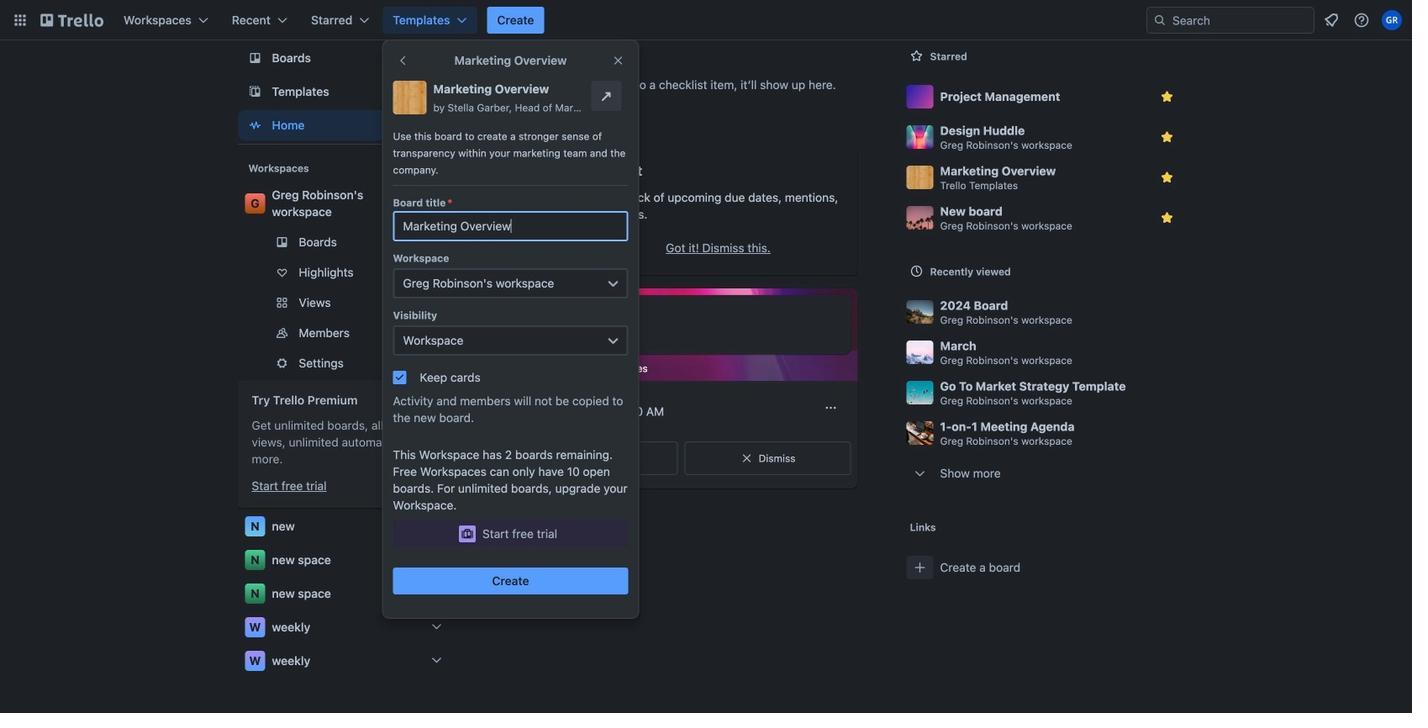 Task type: locate. For each thing, give the bounding box(es) containing it.
add image
[[427, 323, 447, 343]]

open information menu image
[[1354, 12, 1371, 29]]

click to unstar new board. it will be removed from your starred list. image
[[1159, 209, 1176, 226]]

None text field
[[393, 211, 629, 241]]

search image
[[1154, 13, 1167, 27]]

click to unstar project management. it will be removed from your starred list. image
[[1159, 88, 1176, 105]]

0 notifications image
[[1322, 10, 1342, 30]]

template board image
[[245, 82, 265, 102]]

return to previous screen image
[[396, 54, 410, 67]]

close popover image
[[612, 54, 625, 67]]



Task type: vqa. For each thing, say whether or not it's contained in the screenshot.
OPEN INFORMATION MENU icon
yes



Task type: describe. For each thing, give the bounding box(es) containing it.
primary element
[[0, 0, 1413, 40]]

greg robinson (gregrobinson96) image
[[1382, 10, 1403, 30]]

Search field
[[1167, 8, 1314, 32]]

click to unstar marketing overview. it will be removed from your starred list. image
[[1159, 169, 1176, 186]]

click to unstar design huddle. it will be removed from your starred list. image
[[1159, 129, 1176, 145]]

board image
[[245, 48, 265, 68]]

home image
[[245, 115, 265, 135]]

back to home image
[[40, 7, 103, 34]]



